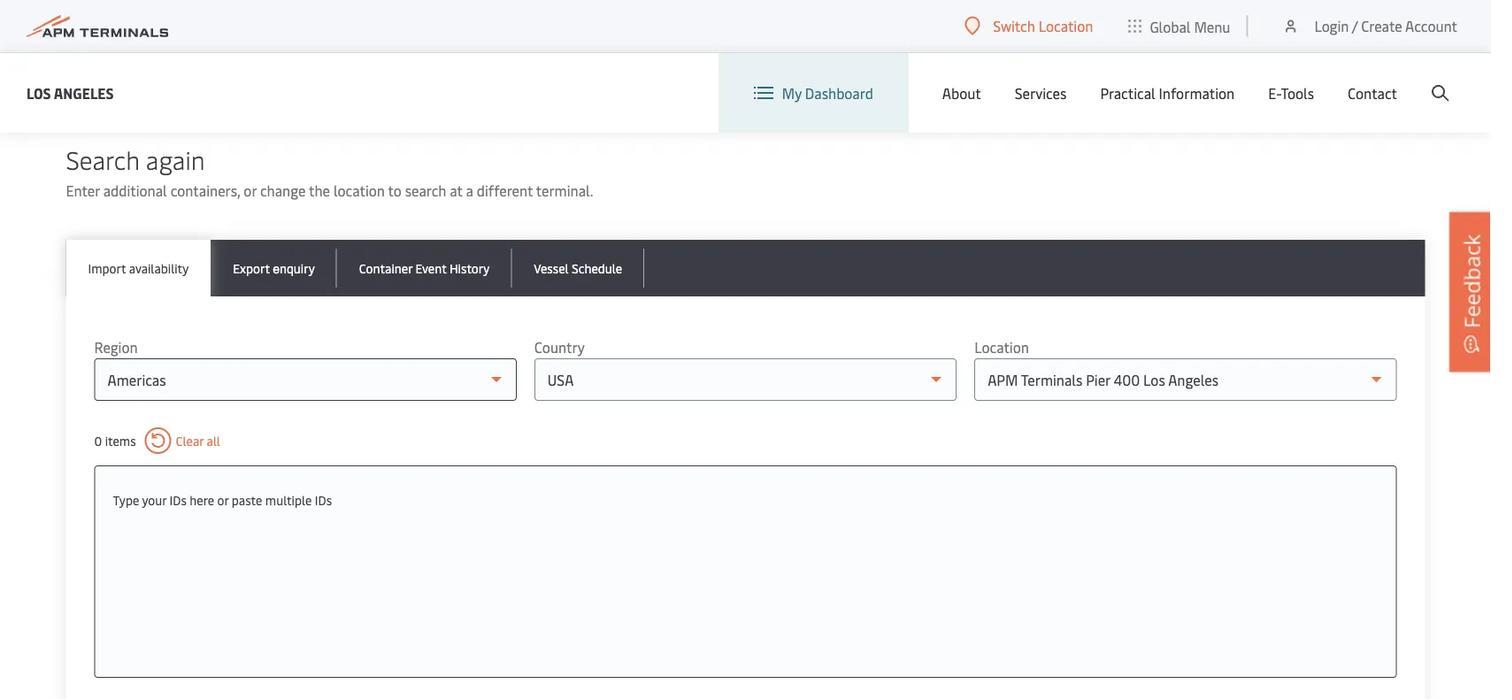 Task type: locate. For each thing, give the bounding box(es) containing it.
container event history button
[[337, 240, 512, 297]]

additional
[[103, 181, 167, 200]]

ids right multiple at left
[[315, 491, 332, 508]]

the right for
[[1068, 19, 1090, 38]]

1 vertical spatial to
[[388, 181, 402, 200]]

1 horizontal spatial as
[[630, 19, 644, 38]]

for
[[1047, 19, 1065, 38]]

completeness
[[1187, 19, 1275, 38]]

0 horizontal spatial information
[[110, 41, 186, 60]]

feedback button
[[1450, 212, 1492, 372]]

location
[[1039, 16, 1094, 35], [975, 338, 1029, 357]]

0 vertical spatial location
[[1039, 16, 1094, 35]]

еnquiry
[[273, 259, 315, 276]]

type
[[113, 491, 139, 508]]

event
[[416, 259, 447, 276]]

practical
[[1101, 83, 1156, 102]]

provided.
[[189, 41, 248, 60]]

1 horizontal spatial to
[[388, 181, 402, 200]]

correctness
[[1093, 19, 1167, 38]]

country
[[534, 338, 585, 357]]

1 horizontal spatial ids
[[315, 491, 332, 508]]

switch
[[993, 16, 1035, 35]]

to right taken in the top left of the page
[[267, 19, 281, 38]]

been
[[194, 19, 225, 38]]

to left the search on the left top of page
[[388, 181, 402, 200]]

import availability
[[88, 259, 189, 276]]

the right of at the right
[[1295, 19, 1317, 38]]

however
[[862, 19, 916, 38]]

account
[[1406, 16, 1458, 35]]

availability
[[129, 259, 189, 276]]

clear all
[[176, 432, 220, 449]]

login / create account
[[1315, 16, 1458, 35]]

global
[[1150, 17, 1191, 36]]

0 horizontal spatial ids
[[170, 491, 187, 508]]

global menu button
[[1111, 0, 1248, 53]]

possible.
[[648, 19, 703, 38]]

information
[[463, 19, 538, 38], [110, 41, 186, 60]]

to
[[267, 19, 281, 38], [388, 181, 402, 200]]

1 vertical spatial location
[[975, 338, 1029, 357]]

1 horizontal spatial location
[[1039, 16, 1094, 35]]

all
[[207, 432, 220, 449]]

ids right your
[[170, 491, 187, 508]]

search again enter additional containers, or change the location to search at a different terminal.
[[66, 142, 593, 200]]

0 horizontal spatial the
[[309, 181, 330, 200]]

0
[[94, 432, 102, 449]]

los angeles
[[27, 83, 114, 102]]

as right accurate
[[630, 19, 644, 38]]

not
[[837, 19, 859, 38]]

0 horizontal spatial or
[[217, 491, 229, 508]]

or right here
[[217, 491, 229, 508]]

due
[[110, 19, 135, 38]]

as
[[555, 19, 569, 38], [630, 19, 644, 38]]

about button
[[943, 53, 981, 133]]

history
[[450, 259, 490, 276]]

any
[[971, 19, 993, 38]]

switch location
[[993, 16, 1094, 35]]

or
[[1170, 19, 1183, 38], [244, 181, 257, 200], [217, 491, 229, 508]]

0 horizontal spatial location
[[975, 338, 1029, 357]]

2 horizontal spatial or
[[1170, 19, 1183, 38]]

1 horizontal spatial the
[[1068, 19, 1090, 38]]

practical information
[[1101, 83, 1235, 102]]

tools
[[1281, 83, 1314, 102]]

information left is on the top of page
[[463, 19, 538, 38]]

0 horizontal spatial to
[[267, 19, 281, 38]]

1 as from the left
[[555, 19, 569, 38]]

vessel schedule button
[[512, 240, 645, 297]]

or left change on the top of the page
[[244, 181, 257, 200]]

1 horizontal spatial information
[[463, 19, 538, 38]]

0 vertical spatial or
[[1170, 19, 1183, 38]]

0 horizontal spatial as
[[555, 19, 569, 38]]

the right change on the top of the page
[[309, 181, 330, 200]]

different
[[477, 181, 533, 200]]

import availability button
[[66, 240, 211, 297]]

as right is on the top of page
[[555, 19, 569, 38]]

container event history
[[359, 259, 490, 276]]

due care has been taken to ensure container and vessel information is as accurate as possible. apm terminals does not however assume any liability for the correctness or completeness of the information provided.
[[110, 19, 1317, 60]]

tab list
[[66, 240, 1426, 297]]

schedule
[[572, 259, 622, 276]]

region
[[94, 338, 138, 357]]

search
[[66, 142, 140, 176]]

your
[[142, 491, 167, 508]]

my
[[782, 83, 802, 102]]

information down care
[[110, 41, 186, 60]]

vessel
[[420, 19, 459, 38]]

1 horizontal spatial or
[[244, 181, 257, 200]]

at
[[450, 181, 463, 200]]

los
[[27, 83, 51, 102]]

0 vertical spatial information
[[463, 19, 538, 38]]

paste
[[232, 491, 262, 508]]

again
[[146, 142, 205, 176]]

contact button
[[1348, 53, 1398, 133]]

0 vertical spatial to
[[267, 19, 281, 38]]

change
[[260, 181, 306, 200]]

to inside search again enter additional containers, or change the location to search at a different terminal.
[[388, 181, 402, 200]]

None text field
[[113, 484, 1379, 516]]

services button
[[1015, 53, 1067, 133]]

import
[[88, 259, 126, 276]]

e-tools
[[1269, 83, 1314, 102]]

2 ids from the left
[[315, 491, 332, 508]]

los angeles link
[[27, 82, 114, 104]]

the inside search again enter additional containers, or change the location to search at a different terminal.
[[309, 181, 330, 200]]

1 vertical spatial information
[[110, 41, 186, 60]]

1 vertical spatial or
[[244, 181, 257, 200]]

or left menu
[[1170, 19, 1183, 38]]



Task type: describe. For each thing, give the bounding box(es) containing it.
contact
[[1348, 83, 1398, 102]]

care
[[138, 19, 165, 38]]

feedback
[[1457, 234, 1486, 328]]

export
[[233, 259, 270, 276]]

containers,
[[171, 181, 240, 200]]

export еnquiry button
[[211, 240, 337, 297]]

type your ids here or paste multiple ids
[[113, 491, 332, 508]]

about
[[943, 83, 981, 102]]

ensure
[[284, 19, 327, 38]]

0 items
[[94, 432, 136, 449]]

liability
[[997, 19, 1043, 38]]

and
[[394, 19, 417, 38]]

my dashboard
[[782, 83, 874, 102]]

e-
[[1269, 83, 1281, 102]]

terminal.
[[536, 181, 593, 200]]

tab list containing import availability
[[66, 240, 1426, 297]]

clear
[[176, 432, 204, 449]]

here
[[190, 491, 214, 508]]

e-tools button
[[1269, 53, 1314, 133]]

location inside button
[[1039, 16, 1094, 35]]

export еnquiry
[[233, 259, 315, 276]]

practical information button
[[1101, 53, 1235, 133]]

information
[[1159, 83, 1235, 102]]

login
[[1315, 16, 1349, 35]]

vessel
[[534, 259, 569, 276]]

or inside search again enter additional containers, or change the location to search at a different terminal.
[[244, 181, 257, 200]]

2 as from the left
[[630, 19, 644, 38]]

does
[[804, 19, 834, 38]]

or inside due care has been taken to ensure container and vessel information is as accurate as possible. apm terminals does not however assume any liability for the correctness or completeness of the information provided.
[[1170, 19, 1183, 38]]

switch location button
[[965, 16, 1094, 36]]

1 ids from the left
[[170, 491, 187, 508]]

enter
[[66, 181, 100, 200]]

menu
[[1194, 17, 1231, 36]]

apm
[[706, 19, 736, 38]]

to inside due care has been taken to ensure container and vessel information is as accurate as possible. apm terminals does not however assume any liability for the correctness or completeness of the information provided.
[[267, 19, 281, 38]]

2 horizontal spatial the
[[1295, 19, 1317, 38]]

terminals
[[739, 19, 800, 38]]

create
[[1362, 16, 1403, 35]]

a
[[466, 181, 473, 200]]

login / create account link
[[1282, 0, 1458, 52]]

items
[[105, 432, 136, 449]]

vessel schedule
[[534, 259, 622, 276]]

container
[[330, 19, 390, 38]]

location
[[334, 181, 385, 200]]

dashboard
[[805, 83, 874, 102]]

is
[[542, 19, 552, 38]]

angeles
[[54, 83, 114, 102]]

accurate
[[572, 19, 627, 38]]

of
[[1279, 19, 1292, 38]]

taken
[[228, 19, 264, 38]]

my dashboard button
[[754, 53, 874, 133]]

has
[[169, 19, 191, 38]]

/
[[1352, 16, 1358, 35]]

search
[[405, 181, 446, 200]]

2 vertical spatial or
[[217, 491, 229, 508]]

multiple
[[265, 491, 312, 508]]

clear all button
[[145, 428, 220, 454]]

services
[[1015, 83, 1067, 102]]

container
[[359, 259, 413, 276]]

assume
[[919, 19, 968, 38]]

global menu
[[1150, 17, 1231, 36]]



Task type: vqa. For each thing, say whether or not it's contained in the screenshot.
can in the Registering For Alerts Takes Just A Couple Of Minutes. Choose From A Number Of Options To Ensure You Only Receive Applicable Alerts – Such As Gate, Rail Or Vessel Announcements – And Choose Between Sms Message Or Email (See Screenshot Below). Customers Can Also Choose To Receive Alerts From One Or Multiple Terminals. Terminal Alerts Are Available For All Of Our Fully Controlled Terminals.
no



